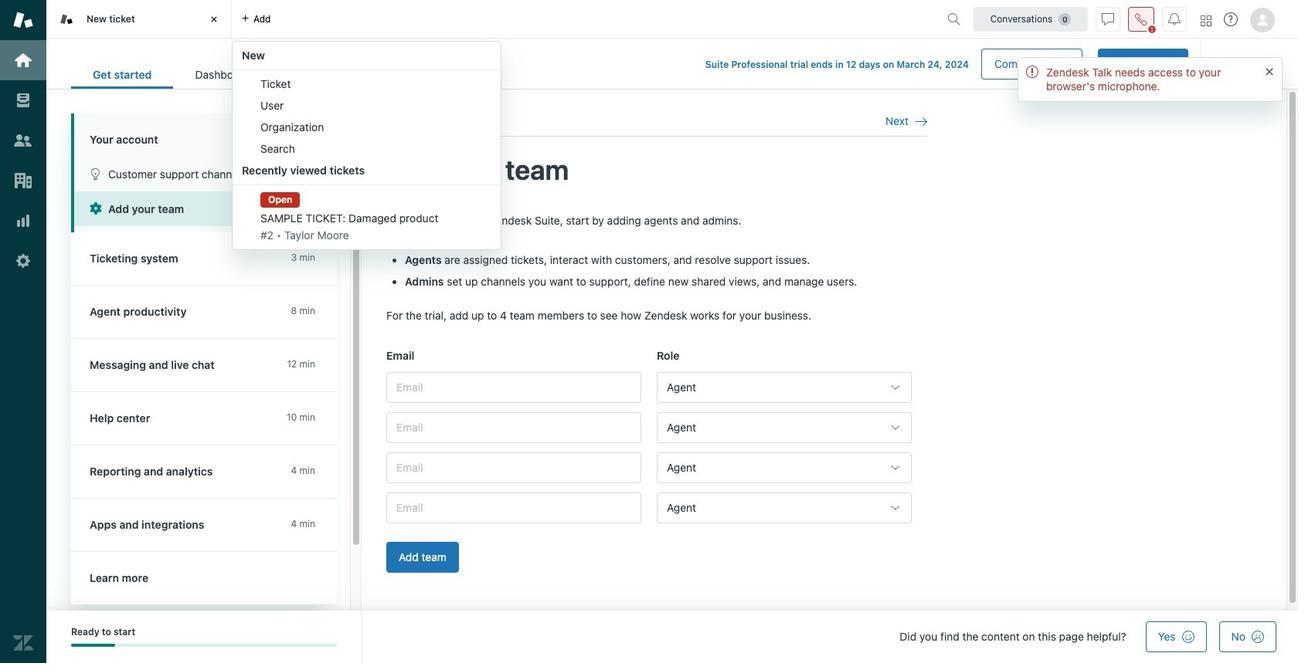 Task type: locate. For each thing, give the bounding box(es) containing it.
tab
[[46, 0, 232, 39], [173, 60, 271, 89]]

views image
[[13, 90, 33, 111]]

menu
[[232, 41, 502, 251]]

reporting image
[[13, 211, 33, 231]]

3 email field from the top
[[386, 453, 641, 484]]

0 vertical spatial tab
[[46, 0, 232, 39]]

4 email field from the top
[[386, 493, 641, 524]]

2 menu item from the top
[[233, 95, 501, 117]]

button displays agent's chat status as invisible. image
[[1102, 13, 1114, 25]]

3 menu item from the top
[[233, 117, 501, 138]]

1 menu item from the top
[[233, 73, 501, 95]]

Email field
[[386, 373, 641, 404], [386, 413, 641, 444], [386, 453, 641, 484], [386, 493, 641, 524]]

close image
[[206, 12, 222, 27]]

March 24, 2024 text field
[[897, 59, 969, 70]]

menu item
[[233, 73, 501, 95], [233, 95, 501, 117], [233, 117, 501, 138], [233, 138, 501, 160], [233, 189, 501, 247]]

footer
[[46, 611, 1298, 664]]

tab inside tabs tab list
[[46, 0, 232, 39]]

get help image
[[1224, 12, 1238, 26]]

tab list
[[71, 60, 271, 89]]

region
[[386, 213, 927, 592]]

5 menu item from the top
[[233, 189, 501, 247]]

heading
[[71, 114, 337, 157]]



Task type: describe. For each thing, give the bounding box(es) containing it.
admin image
[[13, 251, 33, 271]]

1 vertical spatial tab
[[173, 60, 271, 89]]

1 email field from the top
[[386, 373, 641, 404]]

zendesk support image
[[13, 10, 33, 30]]

content-title region
[[386, 152, 927, 188]]

customers image
[[13, 131, 33, 151]]

4 menu item from the top
[[233, 138, 501, 160]]

tabs tab list
[[46, 0, 941, 251]]

2 email field from the top
[[386, 413, 641, 444]]

get started image
[[13, 50, 33, 70]]

menu inside tabs tab list
[[232, 41, 502, 251]]

organizations image
[[13, 171, 33, 191]]

zendesk image
[[13, 634, 33, 654]]

zendesk products image
[[1201, 15, 1212, 26]]

progress bar image
[[71, 645, 115, 648]]

main element
[[0, 0, 46, 664]]

notifications image
[[1169, 13, 1181, 25]]

progress-bar progress bar
[[71, 645, 337, 648]]



